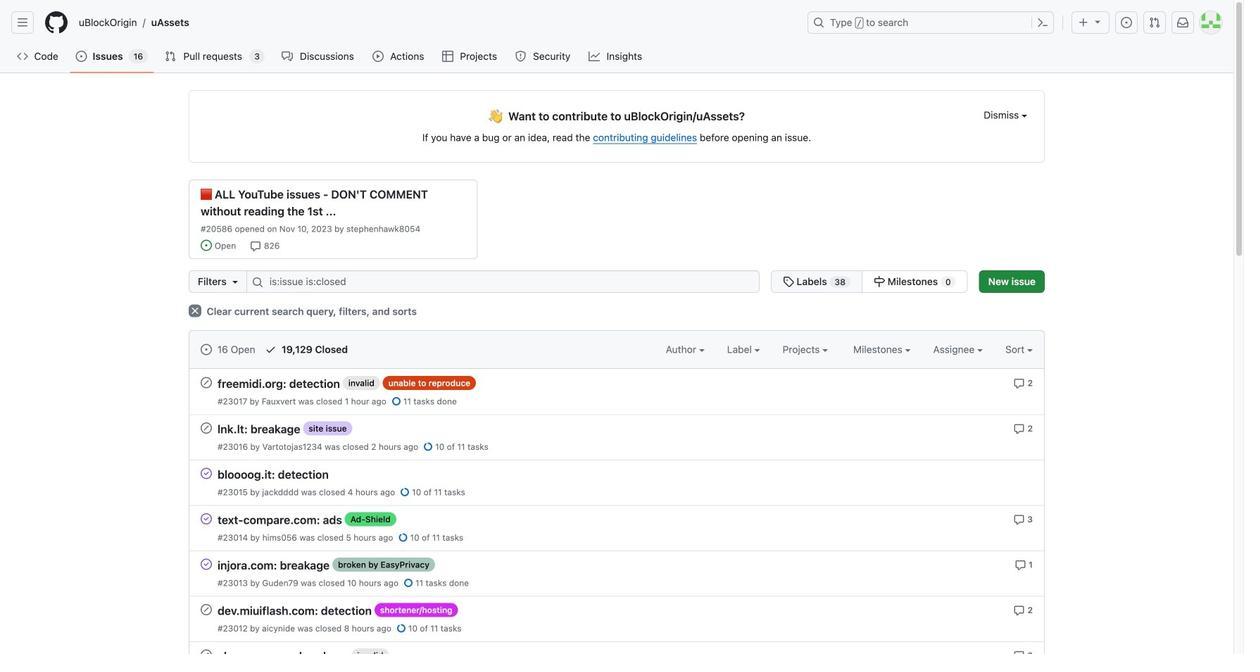 Task type: vqa. For each thing, say whether or not it's contained in the screenshot.
issue opened icon to the left
yes



Task type: describe. For each thing, give the bounding box(es) containing it.
shield image
[[515, 51, 527, 62]]

1 closed as not planned issue element from the top
[[201, 377, 212, 388]]

command palette image
[[1038, 17, 1049, 28]]

milestone image
[[874, 276, 885, 287]]

1 vertical spatial issue opened image
[[201, 240, 212, 251]]

closed issue image for second closed issue element from the bottom
[[201, 514, 212, 525]]

issue element
[[771, 270, 968, 293]]

assignees image
[[978, 349, 983, 352]]

1 closed as not planned issue image from the top
[[201, 423, 212, 434]]

search image
[[252, 277, 263, 288]]

x image
[[189, 305, 201, 317]]

1 vertical spatial comment image
[[1014, 651, 1025, 654]]

git pull request image for issue opened image
[[165, 51, 176, 62]]

0 horizontal spatial triangle down image
[[229, 276, 241, 287]]

table image
[[442, 51, 454, 62]]

comment image for 2nd the closed as not planned issue element from the bottom
[[1014, 605, 1025, 617]]

plus image
[[1078, 17, 1090, 28]]

author image
[[699, 349, 705, 352]]

tag image
[[783, 276, 794, 287]]

Issues search field
[[246, 270, 760, 293]]



Task type: locate. For each thing, give the bounding box(es) containing it.
comment image
[[1015, 560, 1026, 571], [1014, 651, 1025, 654]]

closed as not planned issue image
[[201, 377, 212, 388], [201, 604, 212, 616]]

check image
[[265, 344, 276, 355]]

3 closed as not planned issue element from the top
[[201, 604, 212, 616]]

1 vertical spatial closed issue element
[[201, 513, 212, 525]]

0 vertical spatial triangle down image
[[1093, 16, 1104, 27]]

triangle down image
[[1093, 16, 1104, 27], [229, 276, 241, 287]]

play image
[[373, 51, 384, 62]]

graph image
[[589, 51, 600, 62]]

0 vertical spatial closed issue image
[[201, 514, 212, 525]]

closed as not planned issue image for fourth the closed as not planned issue element from the bottom
[[201, 377, 212, 388]]

1 horizontal spatial git pull request image
[[1150, 17, 1161, 28]]

code image
[[17, 51, 28, 62]]

0 vertical spatial issue opened image
[[1121, 17, 1133, 28]]

issue opened image
[[1121, 17, 1133, 28], [201, 240, 212, 251], [201, 344, 212, 355]]

4 closed as not planned issue element from the top
[[201, 649, 212, 654]]

closed issue image
[[201, 514, 212, 525], [201, 559, 212, 570]]

notifications image
[[1178, 17, 1189, 28]]

closed issue image
[[201, 468, 212, 479]]

0 vertical spatial closed as not planned issue image
[[201, 377, 212, 388]]

2 closed issue element from the top
[[201, 513, 212, 525]]

2 closed issue image from the top
[[201, 559, 212, 570]]

0 vertical spatial closed issue element
[[201, 468, 212, 479]]

label image
[[755, 349, 760, 352]]

issue opened image
[[76, 51, 87, 62]]

1 vertical spatial closed issue image
[[201, 559, 212, 570]]

1 closed issue element from the top
[[201, 468, 212, 479]]

1 vertical spatial closed as not planned issue image
[[201, 604, 212, 616]]

triangle down image left search image
[[229, 276, 241, 287]]

closed as not planned issue image
[[201, 423, 212, 434], [201, 650, 212, 654]]

closed issue element
[[201, 468, 212, 479], [201, 513, 212, 525], [201, 559, 212, 570]]

issue opened image right "plus" icon
[[1121, 17, 1133, 28]]

0 vertical spatial closed as not planned issue image
[[201, 423, 212, 434]]

1 closed issue image from the top
[[201, 514, 212, 525]]

closed as not planned issue element
[[201, 377, 212, 388], [201, 422, 212, 434], [201, 604, 212, 616], [201, 649, 212, 654]]

comment image for fourth the closed as not planned issue element from the bottom
[[1014, 378, 1025, 389]]

0 vertical spatial comment image
[[1015, 560, 1026, 571]]

1 vertical spatial triangle down image
[[229, 276, 241, 287]]

issue opened image up the x image
[[201, 240, 212, 251]]

2 vertical spatial closed issue element
[[201, 559, 212, 570]]

closed as not planned issue image for 2nd the closed as not planned issue element from the bottom
[[201, 604, 212, 616]]

1 horizontal spatial triangle down image
[[1093, 16, 1104, 27]]

list
[[73, 11, 799, 34]]

2 closed as not planned issue element from the top
[[201, 422, 212, 434]]

None search field
[[189, 270, 968, 293]]

git pull request image for the topmost issue opened icon
[[1150, 17, 1161, 28]]

0 horizontal spatial git pull request image
[[165, 51, 176, 62]]

triangle down image right "plus" icon
[[1093, 16, 1104, 27]]

3 closed issue element from the top
[[201, 559, 212, 570]]

1 vertical spatial git pull request image
[[165, 51, 176, 62]]

2 closed as not planned issue image from the top
[[201, 604, 212, 616]]

closed issue image for first closed issue element from the bottom of the page
[[201, 559, 212, 570]]

comment discussion image
[[282, 51, 293, 62]]

1 vertical spatial closed as not planned issue image
[[201, 650, 212, 654]]

2 vertical spatial issue opened image
[[201, 344, 212, 355]]

issue opened image down the x image
[[201, 344, 212, 355]]

comment image for 3rd the closed as not planned issue element from the bottom
[[1014, 424, 1025, 435]]

0 vertical spatial git pull request image
[[1150, 17, 1161, 28]]

1 closed as not planned issue image from the top
[[201, 377, 212, 388]]

comment image
[[250, 241, 261, 252], [1014, 378, 1025, 389], [1014, 424, 1025, 435], [1014, 514, 1025, 526], [1014, 605, 1025, 617]]

2 closed as not planned issue image from the top
[[201, 650, 212, 654]]

homepage image
[[45, 11, 68, 34]]

git pull request image
[[1150, 17, 1161, 28], [165, 51, 176, 62]]

Search all issues text field
[[246, 270, 760, 293]]



